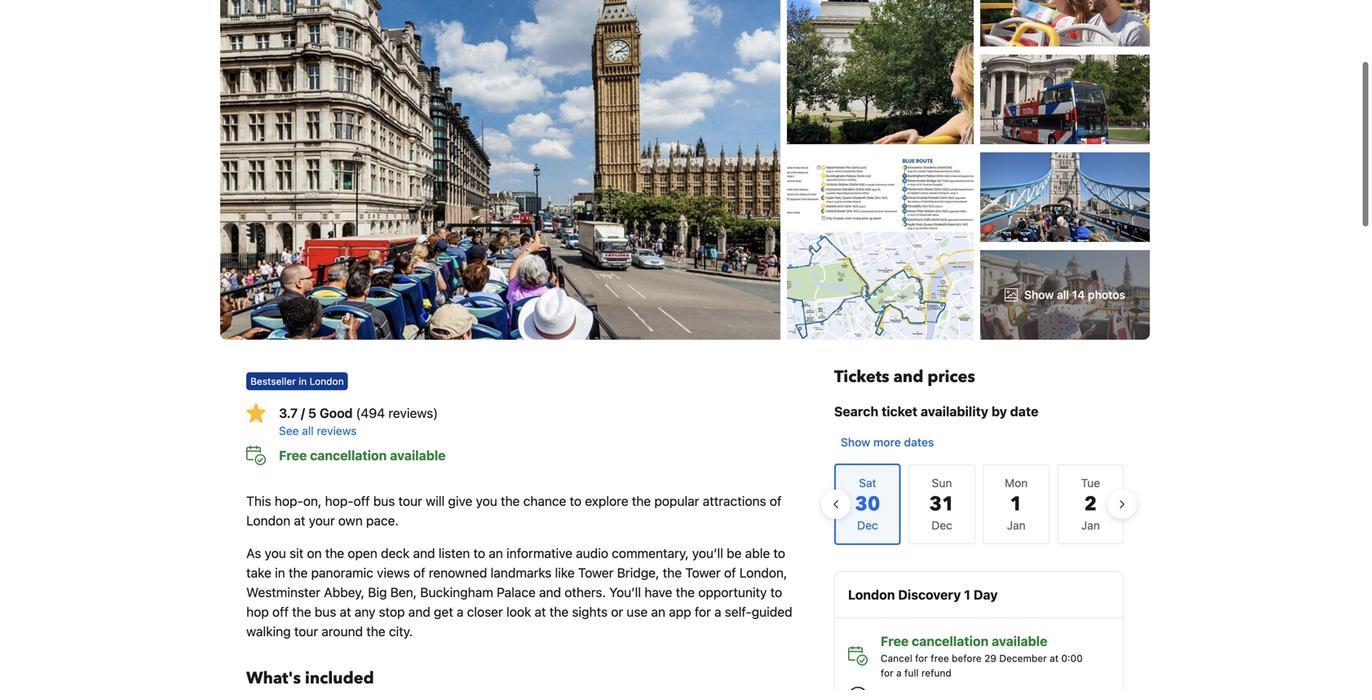 Task type: describe. For each thing, give the bounding box(es) containing it.
/
[[301, 406, 305, 421]]

0 vertical spatial all
[[1057, 288, 1069, 302]]

use
[[627, 605, 648, 620]]

all inside 3.7 / 5 good (494 reviews) see all reviews
[[302, 424, 314, 438]]

the left sights on the left of page
[[549, 605, 569, 620]]

you'll
[[609, 585, 641, 601]]

the down westminster
[[292, 605, 311, 620]]

hop
[[246, 605, 269, 620]]

walking
[[246, 624, 291, 640]]

included
[[305, 668, 374, 690]]

pace.
[[366, 513, 399, 529]]

explore
[[585, 494, 628, 509]]

westminster
[[246, 585, 320, 601]]

london discovery 1 day
[[848, 588, 998, 603]]

this
[[246, 494, 271, 509]]

the down the sit
[[289, 566, 308, 581]]

will
[[426, 494, 445, 509]]

the right on
[[325, 546, 344, 561]]

discovery
[[898, 588, 961, 603]]

see
[[279, 424, 299, 438]]

sit
[[289, 546, 304, 561]]

search ticket availability by date
[[834, 404, 1039, 420]]

see all reviews button
[[279, 423, 808, 440]]

you inside this hop-on, hop-off bus tour will give you the chance to explore the popular attractions of london at your own pace.
[[476, 494, 497, 509]]

region containing 31
[[821, 458, 1137, 552]]

get
[[434, 605, 453, 620]]

date
[[1010, 404, 1039, 420]]

any
[[355, 605, 375, 620]]

london,
[[739, 566, 787, 581]]

the left chance
[[501, 494, 520, 509]]

like
[[555, 566, 575, 581]]

0 horizontal spatial 1
[[964, 588, 970, 603]]

photos
[[1088, 288, 1125, 302]]

cancellation for free cancellation available
[[310, 448, 387, 464]]

and up ticket
[[893, 366, 923, 389]]

0:00
[[1061, 653, 1083, 665]]

2 vertical spatial london
[[848, 588, 895, 603]]

1 horizontal spatial a
[[714, 605, 721, 620]]

own
[[338, 513, 363, 529]]

abbey,
[[324, 585, 364, 601]]

as
[[246, 546, 261, 561]]

palace
[[497, 585, 536, 601]]

availability
[[921, 404, 988, 420]]

show for show more dates
[[841, 436, 870, 449]]

5
[[308, 406, 316, 421]]

what's included
[[246, 668, 374, 690]]

1 inside mon 1 jan
[[1010, 491, 1023, 518]]

panoramic
[[311, 566, 373, 581]]

free
[[931, 653, 949, 665]]

in inside as you sit on the open deck and listen to an informative audio commentary, you'll be able to take in the panoramic views of renowned landmarks like tower bridge, the tower of london, westminster abbey, big ben, buckingham palace and others. you'll have the opportunity to hop off the bus at any stop and get a closer look at the sights or use an app for a self-guided walking tour around the city.
[[275, 566, 285, 581]]

show for show all 14 photos
[[1024, 288, 1054, 302]]

0 horizontal spatial a
[[457, 605, 464, 620]]

closer
[[467, 605, 503, 620]]

views
[[377, 566, 410, 581]]

or
[[611, 605, 623, 620]]

and right deck
[[413, 546, 435, 561]]

at left any
[[340, 605, 351, 620]]

this hop-on, hop-off bus tour will give you the chance to explore the popular attractions of london at your own pace.
[[246, 494, 782, 529]]

sun 31 dec
[[929, 477, 955, 533]]

deck
[[381, 546, 410, 561]]

ticket
[[882, 404, 917, 420]]

2
[[1084, 491, 1097, 518]]

3.7
[[279, 406, 298, 421]]

tickets and prices
[[834, 366, 975, 389]]

to up the "guided"
[[770, 585, 782, 601]]

ben,
[[390, 585, 417, 601]]

sun
[[932, 477, 952, 490]]

the up the app
[[676, 585, 695, 601]]

0 horizontal spatial of
[[413, 566, 425, 581]]

2 tower from the left
[[685, 566, 721, 581]]

29
[[984, 653, 997, 665]]

be
[[727, 546, 742, 561]]

take
[[246, 566, 271, 581]]

free cancellation available cancel for free before 29 december at 0:00 for a full refund
[[881, 634, 1083, 679]]

1 horizontal spatial an
[[651, 605, 665, 620]]

mon
[[1005, 477, 1028, 490]]

tickets
[[834, 366, 889, 389]]

cancellation for free cancellation available cancel for free before 29 december at 0:00 for a full refund
[[912, 634, 989, 650]]

(494
[[356, 406, 385, 421]]

on
[[307, 546, 322, 561]]

3.7 / 5 good (494 reviews) see all reviews
[[279, 406, 438, 438]]

open
[[348, 546, 377, 561]]

audio
[[576, 546, 608, 561]]

jan for 1
[[1007, 519, 1026, 533]]

show more dates button
[[834, 428, 941, 458]]

31
[[929, 491, 955, 518]]

dec
[[932, 519, 952, 533]]

bridge,
[[617, 566, 659, 581]]

renowned
[[429, 566, 487, 581]]

others.
[[565, 585, 606, 601]]

by
[[992, 404, 1007, 420]]

city.
[[389, 624, 413, 640]]

popular
[[654, 494, 699, 509]]

prices
[[928, 366, 975, 389]]

for inside as you sit on the open deck and listen to an informative audio commentary, you'll be able to take in the panoramic views of renowned landmarks like tower bridge, the tower of london, westminster abbey, big ben, buckingham palace and others. you'll have the opportunity to hop off the bus at any stop and get a closer look at the sights or use an app for a self-guided walking tour around the city.
[[695, 605, 711, 620]]

stop
[[379, 605, 405, 620]]

look
[[506, 605, 531, 620]]

bestseller in london
[[250, 376, 344, 387]]



Task type: vqa. For each thing, say whether or not it's contained in the screenshot.
list box
no



Task type: locate. For each thing, give the bounding box(es) containing it.
reviews
[[317, 424, 357, 438]]

0 horizontal spatial available
[[390, 448, 446, 464]]

1 vertical spatial off
[[272, 605, 289, 620]]

hop- up own
[[325, 494, 353, 509]]

for
[[695, 605, 711, 620], [915, 653, 928, 665], [881, 668, 894, 679]]

1 vertical spatial tour
[[294, 624, 318, 640]]

0 vertical spatial cancellation
[[310, 448, 387, 464]]

cancel
[[881, 653, 912, 665]]

show more dates
[[841, 436, 934, 449]]

1 horizontal spatial london
[[310, 376, 344, 387]]

0 horizontal spatial off
[[272, 605, 289, 620]]

14
[[1072, 288, 1085, 302]]

day
[[974, 588, 998, 603]]

1 horizontal spatial free
[[881, 634, 909, 650]]

tue
[[1081, 477, 1100, 490]]

0 horizontal spatial an
[[489, 546, 503, 561]]

0 horizontal spatial bus
[[315, 605, 336, 620]]

2 jan from the left
[[1081, 519, 1100, 533]]

1 horizontal spatial all
[[1057, 288, 1069, 302]]

0 horizontal spatial london
[[246, 513, 291, 529]]

all
[[1057, 288, 1069, 302], [302, 424, 314, 438]]

you'll
[[692, 546, 723, 561]]

good
[[320, 406, 353, 421]]

off down westminster
[[272, 605, 289, 620]]

free up cancel
[[881, 634, 909, 650]]

1 horizontal spatial 1
[[1010, 491, 1023, 518]]

0 vertical spatial available
[[390, 448, 446, 464]]

0 vertical spatial london
[[310, 376, 344, 387]]

you inside as you sit on the open deck and listen to an informative audio commentary, you'll be able to take in the panoramic views of renowned landmarks like tower bridge, the tower of london, westminster abbey, big ben, buckingham palace and others. you'll have the opportunity to hop off the bus at any stop and get a closer look at the sights or use an app for a self-guided walking tour around the city.
[[265, 546, 286, 561]]

for down cancel
[[881, 668, 894, 679]]

tower down audio
[[578, 566, 614, 581]]

around
[[322, 624, 363, 640]]

jan for 2
[[1081, 519, 1100, 533]]

sights
[[572, 605, 608, 620]]

cancellation down 'reviews'
[[310, 448, 387, 464]]

1 left day at right
[[964, 588, 970, 603]]

free for free cancellation available cancel for free before 29 december at 0:00 for a full refund
[[881, 634, 909, 650]]

show down search
[[841, 436, 870, 449]]

bus inside this hop-on, hop-off bus tour will give you the chance to explore the popular attractions of london at your own pace.
[[373, 494, 395, 509]]

listen
[[439, 546, 470, 561]]

jan
[[1007, 519, 1026, 533], [1081, 519, 1100, 533]]

and down like
[[539, 585, 561, 601]]

all left 14
[[1057, 288, 1069, 302]]

0 vertical spatial tour
[[398, 494, 422, 509]]

off inside this hop-on, hop-off bus tour will give you the chance to explore the popular attractions of london at your own pace.
[[353, 494, 370, 509]]

jan inside mon 1 jan
[[1007, 519, 1026, 533]]

1 vertical spatial show
[[841, 436, 870, 449]]

for up full
[[915, 653, 928, 665]]

1 horizontal spatial you
[[476, 494, 497, 509]]

1 horizontal spatial show
[[1024, 288, 1054, 302]]

a inside free cancellation available cancel for free before 29 december at 0:00 for a full refund
[[896, 668, 902, 679]]

free for free cancellation available
[[279, 448, 307, 464]]

0 horizontal spatial cancellation
[[310, 448, 387, 464]]

hop-
[[275, 494, 303, 509], [325, 494, 353, 509]]

informative
[[506, 546, 572, 561]]

as you sit on the open deck and listen to an informative audio commentary, you'll be able to take in the panoramic views of renowned landmarks like tower bridge, the tower of london, westminster abbey, big ben, buckingham palace and others. you'll have the opportunity to hop off the bus at any stop and get a closer look at the sights or use an app for a self-guided walking tour around the city.
[[246, 546, 792, 640]]

london left the discovery
[[848, 588, 895, 603]]

tower
[[578, 566, 614, 581], [685, 566, 721, 581]]

in right bestseller
[[299, 376, 307, 387]]

you right 'give'
[[476, 494, 497, 509]]

0 horizontal spatial hop-
[[275, 494, 303, 509]]

available
[[390, 448, 446, 464], [992, 634, 1047, 650]]

show inside button
[[841, 436, 870, 449]]

1 jan from the left
[[1007, 519, 1026, 533]]

the up have
[[663, 566, 682, 581]]

and left get
[[408, 605, 430, 620]]

buckingham
[[420, 585, 493, 601]]

0 horizontal spatial in
[[275, 566, 285, 581]]

and
[[893, 366, 923, 389], [413, 546, 435, 561], [539, 585, 561, 601], [408, 605, 430, 620]]

you left the sit
[[265, 546, 286, 561]]

a
[[457, 605, 464, 620], [714, 605, 721, 620], [896, 668, 902, 679]]

at
[[294, 513, 305, 529], [340, 605, 351, 620], [535, 605, 546, 620], [1050, 653, 1059, 665]]

cancellation inside free cancellation available cancel for free before 29 december at 0:00 for a full refund
[[912, 634, 989, 650]]

show all 14 photos
[[1024, 288, 1125, 302]]

1 horizontal spatial in
[[299, 376, 307, 387]]

0 horizontal spatial free
[[279, 448, 307, 464]]

on,
[[303, 494, 322, 509]]

of
[[770, 494, 782, 509], [413, 566, 425, 581], [724, 566, 736, 581]]

london up good
[[310, 376, 344, 387]]

big
[[368, 585, 387, 601]]

app
[[669, 605, 691, 620]]

an
[[489, 546, 503, 561], [651, 605, 665, 620]]

to
[[570, 494, 582, 509], [473, 546, 485, 561], [773, 546, 785, 561], [770, 585, 782, 601]]

1 vertical spatial london
[[246, 513, 291, 529]]

hop- right this on the left bottom
[[275, 494, 303, 509]]

cancellation up free
[[912, 634, 989, 650]]

full
[[904, 668, 919, 679]]

1 vertical spatial in
[[275, 566, 285, 581]]

0 horizontal spatial jan
[[1007, 519, 1026, 533]]

1 horizontal spatial cancellation
[[912, 634, 989, 650]]

available for free cancellation available cancel for free before 29 december at 0:00 for a full refund
[[992, 634, 1047, 650]]

available down reviews)
[[390, 448, 446, 464]]

what's
[[246, 668, 301, 690]]

1 horizontal spatial tour
[[398, 494, 422, 509]]

at left your
[[294, 513, 305, 529]]

self-
[[725, 605, 752, 620]]

0 horizontal spatial tower
[[578, 566, 614, 581]]

for right the app
[[695, 605, 711, 620]]

at inside this hop-on, hop-off bus tour will give you the chance to explore the popular attractions of london at your own pace.
[[294, 513, 305, 529]]

the
[[501, 494, 520, 509], [632, 494, 651, 509], [325, 546, 344, 561], [289, 566, 308, 581], [663, 566, 682, 581], [676, 585, 695, 601], [292, 605, 311, 620], [549, 605, 569, 620], [366, 624, 385, 640]]

0 vertical spatial free
[[279, 448, 307, 464]]

chance
[[523, 494, 566, 509]]

of inside this hop-on, hop-off bus tour will give you the chance to explore the popular attractions of london at your own pace.
[[770, 494, 782, 509]]

1 vertical spatial you
[[265, 546, 286, 561]]

dates
[[904, 436, 934, 449]]

attractions
[[703, 494, 766, 509]]

reviews)
[[388, 406, 438, 421]]

tour left around
[[294, 624, 318, 640]]

2 hop- from the left
[[325, 494, 353, 509]]

bus up pace.
[[373, 494, 395, 509]]

before
[[952, 653, 982, 665]]

0 vertical spatial off
[[353, 494, 370, 509]]

region
[[821, 458, 1137, 552]]

in up westminster
[[275, 566, 285, 581]]

0 vertical spatial an
[[489, 546, 503, 561]]

1 vertical spatial cancellation
[[912, 634, 989, 650]]

tower down you'll
[[685, 566, 721, 581]]

london down this on the left bottom
[[246, 513, 291, 529]]

2 horizontal spatial london
[[848, 588, 895, 603]]

tour inside this hop-on, hop-off bus tour will give you the chance to explore the popular attractions of london at your own pace.
[[398, 494, 422, 509]]

landmarks
[[491, 566, 552, 581]]

bus inside as you sit on the open deck and listen to an informative audio commentary, you'll be able to take in the panoramic views of renowned landmarks like tower bridge, the tower of london, westminster abbey, big ben, buckingham palace and others. you'll have the opportunity to hop off the bus at any stop and get a closer look at the sights or use an app for a self-guided walking tour around the city.
[[315, 605, 336, 620]]

1 vertical spatial available
[[992, 634, 1047, 650]]

at right look
[[535, 605, 546, 620]]

jan down mon on the bottom
[[1007, 519, 1026, 533]]

search
[[834, 404, 878, 420]]

0 vertical spatial bus
[[373, 494, 395, 509]]

to right "able"
[[773, 546, 785, 561]]

1 horizontal spatial tower
[[685, 566, 721, 581]]

mon 1 jan
[[1005, 477, 1028, 533]]

a left self-
[[714, 605, 721, 620]]

at inside free cancellation available cancel for free before 29 december at 0:00 for a full refund
[[1050, 653, 1059, 665]]

free cancellation available
[[279, 448, 446, 464]]

1 vertical spatial for
[[915, 653, 928, 665]]

1 horizontal spatial jan
[[1081, 519, 1100, 533]]

free down "see"
[[279, 448, 307, 464]]

your
[[309, 513, 335, 529]]

of right 'attractions'
[[770, 494, 782, 509]]

1 horizontal spatial available
[[992, 634, 1047, 650]]

1 horizontal spatial bus
[[373, 494, 395, 509]]

1 horizontal spatial hop-
[[325, 494, 353, 509]]

0 horizontal spatial you
[[265, 546, 286, 561]]

able
[[745, 546, 770, 561]]

available up december
[[992, 634, 1047, 650]]

show left 14
[[1024, 288, 1054, 302]]

a left full
[[896, 668, 902, 679]]

show
[[1024, 288, 1054, 302], [841, 436, 870, 449]]

0 horizontal spatial all
[[302, 424, 314, 438]]

2 vertical spatial for
[[881, 668, 894, 679]]

jan inside tue 2 jan
[[1081, 519, 1100, 533]]

2 horizontal spatial for
[[915, 653, 928, 665]]

1 horizontal spatial of
[[724, 566, 736, 581]]

off inside as you sit on the open deck and listen to an informative audio commentary, you'll be able to take in the panoramic views of renowned landmarks like tower bridge, the tower of london, westminster abbey, big ben, buckingham palace and others. you'll have the opportunity to hop off the bus at any stop and get a closer look at the sights or use an app for a self-guided walking tour around the city.
[[272, 605, 289, 620]]

tour inside as you sit on the open deck and listen to an informative audio commentary, you'll be able to take in the panoramic views of renowned landmarks like tower bridge, the tower of london, westminster abbey, big ben, buckingham palace and others. you'll have the opportunity to hop off the bus at any stop and get a closer look at the sights or use an app for a self-guided walking tour around the city.
[[294, 624, 318, 640]]

bus
[[373, 494, 395, 509], [315, 605, 336, 620]]

off
[[353, 494, 370, 509], [272, 605, 289, 620]]

a right get
[[457, 605, 464, 620]]

0 horizontal spatial show
[[841, 436, 870, 449]]

opportunity
[[698, 585, 767, 601]]

0 horizontal spatial tour
[[294, 624, 318, 640]]

0 vertical spatial show
[[1024, 288, 1054, 302]]

to right chance
[[570, 494, 582, 509]]

the down any
[[366, 624, 385, 640]]

1 horizontal spatial for
[[881, 668, 894, 679]]

1 vertical spatial an
[[651, 605, 665, 620]]

0 vertical spatial 1
[[1010, 491, 1023, 518]]

more
[[873, 436, 901, 449]]

free inside free cancellation available cancel for free before 29 december at 0:00 for a full refund
[[881, 634, 909, 650]]

1 tower from the left
[[578, 566, 614, 581]]

have
[[644, 585, 672, 601]]

1 vertical spatial all
[[302, 424, 314, 438]]

tour left the will
[[398, 494, 422, 509]]

give
[[448, 494, 472, 509]]

of up opportunity
[[724, 566, 736, 581]]

jan down 2
[[1081, 519, 1100, 533]]

0 vertical spatial for
[[695, 605, 711, 620]]

at left the 0:00
[[1050, 653, 1059, 665]]

1 vertical spatial bus
[[315, 605, 336, 620]]

2 horizontal spatial of
[[770, 494, 782, 509]]

free
[[279, 448, 307, 464], [881, 634, 909, 650]]

0 vertical spatial you
[[476, 494, 497, 509]]

available for free cancellation available
[[390, 448, 446, 464]]

1 vertical spatial 1
[[964, 588, 970, 603]]

1 down mon on the bottom
[[1010, 491, 1023, 518]]

of up ben,
[[413, 566, 425, 581]]

an up landmarks
[[489, 546, 503, 561]]

to inside this hop-on, hop-off bus tour will give you the chance to explore the popular attractions of london at your own pace.
[[570, 494, 582, 509]]

1 horizontal spatial off
[[353, 494, 370, 509]]

an down have
[[651, 605, 665, 620]]

the right explore
[[632, 494, 651, 509]]

london inside this hop-on, hop-off bus tour will give you the chance to explore the popular attractions of london at your own pace.
[[246, 513, 291, 529]]

off up own
[[353, 494, 370, 509]]

bestseller
[[250, 376, 296, 387]]

0 horizontal spatial for
[[695, 605, 711, 620]]

tue 2 jan
[[1081, 477, 1100, 533]]

2 horizontal spatial a
[[896, 668, 902, 679]]

commentary,
[[612, 546, 689, 561]]

1 hop- from the left
[[275, 494, 303, 509]]

bus up around
[[315, 605, 336, 620]]

tour
[[398, 494, 422, 509], [294, 624, 318, 640]]

0 vertical spatial in
[[299, 376, 307, 387]]

all down 5
[[302, 424, 314, 438]]

1 vertical spatial free
[[881, 634, 909, 650]]

in
[[299, 376, 307, 387], [275, 566, 285, 581]]

to right listen
[[473, 546, 485, 561]]

available inside free cancellation available cancel for free before 29 december at 0:00 for a full refund
[[992, 634, 1047, 650]]



